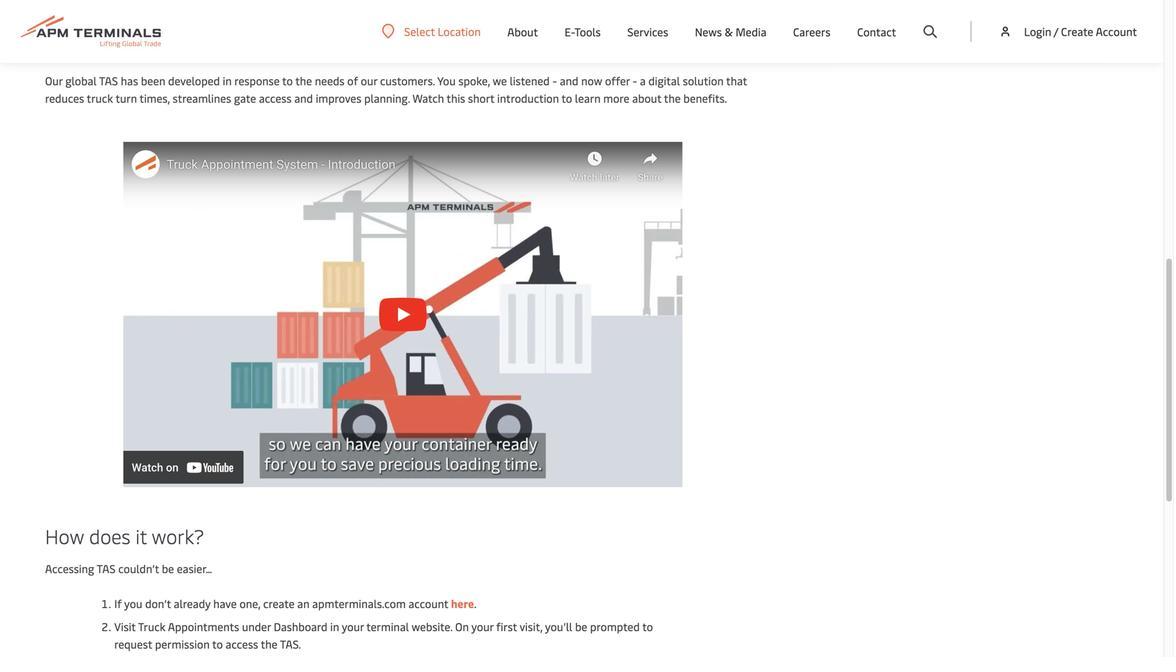 Task type: vqa. For each thing, say whether or not it's contained in the screenshot.
Select
yes



Task type: locate. For each thing, give the bounding box(es) containing it.
1 vertical spatial tas
[[97, 561, 116, 576]]

and right tools
[[609, 15, 628, 30]]

about
[[633, 91, 662, 106]]

how does it work?
[[45, 523, 204, 549]]

to right prompted
[[643, 619, 653, 634]]

0 vertical spatial gate
[[584, 15, 607, 30]]

to right response
[[282, 73, 293, 88]]

in inside visit truck appointments under dashboard in your terminal website. on your first visit, you'll be prompted to request permission to access the tas.
[[330, 619, 339, 634]]

access down the under
[[226, 637, 258, 652]]

gate right e-
[[584, 15, 607, 30]]

access down response
[[259, 91, 292, 106]]

so
[[466, 15, 478, 30]]

the
[[376, 15, 393, 30], [565, 15, 582, 30], [296, 73, 312, 88], [664, 91, 681, 106], [261, 637, 278, 652]]

means
[[324, 38, 358, 53]]

location
[[438, 24, 481, 39]]

of
[[140, 15, 151, 30], [347, 73, 358, 88]]

per
[[454, 38, 470, 53]]

1 horizontal spatial be
[[575, 619, 588, 634]]

create
[[1062, 24, 1094, 39]]

dashboard
[[274, 619, 328, 634]]

1 horizontal spatial -
[[633, 73, 637, 88]]

visit
[[114, 619, 136, 634]]

the left tas.
[[261, 637, 278, 652]]

2 your from the left
[[472, 619, 494, 634]]

1 vertical spatial be
[[575, 619, 588, 634]]

we
[[493, 73, 507, 88]]

1 horizontal spatial in
[[330, 619, 339, 634]]

more down making
[[360, 38, 387, 53]]

0 horizontal spatial your
[[342, 619, 364, 634]]

create
[[263, 596, 295, 611]]

0 vertical spatial access
[[259, 91, 292, 106]]

listened
[[510, 73, 550, 88]]

in inside our global tas has been developed in response to the needs of our customers. you spoke, we listened - and now offer - a digital solution that reduces truck turn times, streamlines gate access and improves planning. watch this short introduction to learn more about the benefits.
[[223, 73, 232, 88]]

1 vertical spatial gate
[[234, 91, 256, 106]]

1 horizontal spatial of
[[347, 73, 358, 88]]

1 - from the left
[[553, 73, 557, 88]]

couldn't
[[118, 561, 159, 576]]

request
[[114, 637, 152, 652]]

making
[[337, 15, 374, 30]]

1 vertical spatial in
[[330, 619, 339, 634]]

access inside our global tas has been developed in response to the needs of our customers. you spoke, we listened - and now offer - a digital solution that reduces truck turn times, streamlines gate access and improves planning. watch this short introduction to learn more about the benefits.
[[259, 91, 292, 106]]

no left surprises
[[631, 15, 644, 30]]

no
[[480, 15, 493, 30], [631, 15, 644, 30]]

- right listened
[[553, 73, 557, 88]]

tas.
[[280, 637, 301, 652]]

tas inside our global tas has been developed in response to the needs of our customers. you spoke, we listened - and now offer - a digital solution that reduces truck turn times, streamlines gate access and improves planning. watch this short introduction to learn more about the benefits.
[[99, 73, 118, 88]]

spoke,
[[459, 73, 490, 88]]

website.
[[412, 619, 453, 634]]

visit,
[[520, 619, 543, 634]]

prompted
[[590, 619, 640, 634]]

1 horizontal spatial more
[[604, 91, 630, 106]]

0 vertical spatial in
[[223, 73, 232, 88]]

more down offer on the right of the page
[[604, 91, 630, 106]]

streamlines
[[173, 91, 231, 106]]

1 horizontal spatial access
[[259, 91, 292, 106]]

needs
[[315, 73, 345, 88]]

0 vertical spatial tas
[[99, 73, 118, 88]]

login
[[1025, 24, 1052, 39]]

2 vertical spatial and
[[294, 91, 313, 106]]

be right you'll
[[575, 619, 588, 634]]

0 horizontal spatial gate
[[234, 91, 256, 106]]

your
[[342, 619, 364, 634], [472, 619, 494, 634]]

and left improves
[[294, 91, 313, 106]]

global
[[65, 73, 97, 88]]

more
[[360, 38, 387, 53], [604, 91, 630, 106]]

tools
[[575, 24, 601, 39]]

1 vertical spatial and
[[560, 73, 579, 88]]

ups/drop-
[[251, 38, 301, 53]]

in
[[223, 73, 232, 88], [330, 619, 339, 634]]

be
[[162, 561, 174, 576], [575, 619, 588, 634]]

tas up truck
[[99, 73, 118, 88]]

- left a
[[633, 73, 637, 88]]

if
[[114, 596, 122, 611]]

-
[[553, 73, 557, 88], [633, 73, 637, 88]]

the left needs
[[296, 73, 312, 88]]

0 vertical spatial and
[[609, 15, 628, 30]]

to left learn
[[562, 91, 572, 106]]

your right on
[[472, 619, 494, 634]]

paperwork
[[496, 15, 550, 30]]

1 vertical spatial access
[[226, 637, 258, 652]]

short
[[468, 91, 495, 106]]

planning.
[[364, 91, 410, 106]]

0 vertical spatial more
[[360, 38, 387, 53]]

0 vertical spatial be
[[162, 561, 174, 576]]

no right so
[[480, 15, 493, 30]]

of left our
[[347, 73, 358, 88]]

and left now on the top of the page
[[560, 73, 579, 88]]

select
[[404, 24, 435, 39]]

2 no from the left
[[631, 15, 644, 30]]

e-tools
[[565, 24, 601, 39]]

tas
[[99, 73, 118, 88], [97, 561, 116, 576]]

improves
[[316, 91, 362, 106]]

1 horizontal spatial no
[[631, 15, 644, 30]]

0 horizontal spatial access
[[226, 637, 258, 652]]

tas left couldn't
[[97, 561, 116, 576]]

gate down response
[[234, 91, 256, 106]]

the down digital
[[664, 91, 681, 106]]

1 vertical spatial more
[[604, 91, 630, 106]]

transactions
[[389, 38, 451, 53]]

gate
[[584, 15, 607, 30], [234, 91, 256, 106]]

account
[[1096, 24, 1138, 39]]

one,
[[240, 596, 261, 611]]

1 vertical spatial of
[[347, 73, 358, 88]]

that
[[726, 73, 747, 88]]

don't
[[145, 596, 171, 611]]

your down apmterminals.com
[[342, 619, 364, 634]]

1 horizontal spatial and
[[560, 73, 579, 88]]

ease of entry : information is provided when making the appointment, so no paperwork at the gate and no surprises
[[114, 15, 692, 30]]

appointments
[[168, 619, 239, 634]]

reduced
[[114, 38, 158, 53]]

of right ease
[[140, 15, 151, 30]]

in left response
[[223, 73, 232, 88]]

0 vertical spatial of
[[140, 15, 151, 30]]

information
[[188, 15, 248, 30]]

0 horizontal spatial -
[[553, 73, 557, 88]]

1 horizontal spatial gate
[[584, 15, 607, 30]]

0 horizontal spatial no
[[480, 15, 493, 30]]

and
[[609, 15, 628, 30], [560, 73, 579, 88], [294, 91, 313, 106]]

how
[[45, 523, 84, 549]]

be left easier…
[[162, 561, 174, 576]]

provided
[[261, 15, 305, 30]]

/
[[1054, 24, 1059, 39]]

the inside visit truck appointments under dashboard in your terminal website. on your first visit, you'll be prompted to request permission to access the tas.
[[261, 637, 278, 652]]

solution
[[683, 73, 724, 88]]

in down apmterminals.com
[[330, 619, 339, 634]]

s:
[[183, 38, 190, 53]]

.
[[474, 596, 477, 611]]

1 horizontal spatial your
[[472, 619, 494, 634]]

here
[[451, 596, 474, 611]]

0 horizontal spatial in
[[223, 73, 232, 88]]

now
[[581, 73, 603, 88]]

if you don't already have one, create an apmterminals.com account here .
[[114, 596, 477, 611]]

access
[[259, 91, 292, 106], [226, 637, 258, 652]]



Task type: describe. For each thing, give the bounding box(es) containing it.
select location button
[[382, 24, 481, 39]]

benefits.
[[684, 91, 728, 106]]

this
[[447, 91, 466, 106]]

terminal
[[367, 619, 409, 634]]

you
[[124, 596, 143, 611]]

1 no from the left
[[480, 15, 493, 30]]

introduction
[[497, 91, 559, 106]]

accessing tas couldn't be easier…
[[45, 561, 212, 576]]

of inside our global tas has been developed in response to the needs of our customers. you spoke, we listened - and now offer - a digital solution that reduces truck turn times, streamlines gate access and improves planning. watch this short introduction to learn more about the benefits.
[[347, 73, 358, 88]]

work?
[[152, 523, 204, 549]]

customers.
[[380, 73, 435, 88]]

e-tools button
[[565, 0, 601, 63]]

news
[[695, 24, 722, 39]]

pick-
[[227, 38, 251, 53]]

0 horizontal spatial more
[[360, 38, 387, 53]]

0 horizontal spatial and
[[294, 91, 313, 106]]

learn
[[575, 91, 601, 106]]

news & media
[[695, 24, 767, 39]]

under
[[242, 619, 271, 634]]

an
[[297, 596, 310, 611]]

first
[[496, 619, 517, 634]]

2 horizontal spatial and
[[609, 15, 628, 30]]

media
[[736, 24, 767, 39]]

careers button
[[794, 0, 831, 63]]

response
[[234, 73, 280, 88]]

1 your from the left
[[342, 619, 364, 634]]

to down appointments in the left of the page
[[212, 637, 223, 652]]

2 - from the left
[[633, 73, 637, 88]]

permission
[[155, 637, 210, 652]]

about button
[[508, 0, 538, 63]]

digital
[[649, 73, 680, 88]]

our
[[361, 73, 378, 88]]

about
[[508, 24, 538, 39]]

0 horizontal spatial of
[[140, 15, 151, 30]]

be inside visit truck appointments under dashboard in your terminal website. on your first visit, you'll be prompted to request permission to access the tas.
[[575, 619, 588, 634]]

:
[[183, 15, 185, 30]]

a
[[640, 73, 646, 88]]

entry
[[154, 15, 183, 30]]

select location
[[404, 24, 481, 39]]

already
[[174, 596, 211, 611]]

is
[[250, 15, 258, 30]]

gate inside our global tas has been developed in response to the needs of our customers. you spoke, we listened - and now offer - a digital solution that reduces truck turn times, streamlines gate access and improves planning. watch this short introduction to learn more about the benefits.
[[234, 91, 256, 106]]

our
[[45, 73, 63, 88]]

reduced cost s: faster pick-ups/drop-offs means more transactions per day
[[114, 38, 491, 53]]

more inside our global tas has been developed in response to the needs of our customers. you spoke, we listened - and now offer - a digital solution that reduces truck turn times, streamlines gate access and improves planning. watch this short introduction to learn more about the benefits.
[[604, 91, 630, 106]]

offs
[[301, 38, 322, 53]]

you
[[438, 73, 456, 88]]

services button
[[628, 0, 669, 63]]

the right at
[[565, 15, 582, 30]]

ease
[[114, 15, 138, 30]]

0 horizontal spatial be
[[162, 561, 174, 576]]

times,
[[140, 91, 170, 106]]

the right making
[[376, 15, 393, 30]]

here link
[[451, 596, 474, 611]]

you'll
[[545, 619, 573, 634]]

turn
[[116, 91, 137, 106]]

does
[[89, 523, 131, 549]]

day
[[473, 38, 491, 53]]

access inside visit truck appointments under dashboard in your terminal website. on your first visit, you'll be prompted to request permission to access the tas.
[[226, 637, 258, 652]]

news & media button
[[695, 0, 767, 63]]

login / create account link
[[999, 0, 1138, 63]]

careers
[[794, 24, 831, 39]]

e-
[[565, 24, 575, 39]]

faster
[[193, 38, 224, 53]]

appointment,
[[396, 15, 463, 30]]

reduces
[[45, 91, 84, 106]]

been
[[141, 73, 165, 88]]

visit truck appointments under dashboard in your terminal website. on your first visit, you'll be prompted to request permission to access the tas.
[[114, 619, 653, 652]]

contact
[[858, 24, 897, 39]]

cost
[[161, 38, 183, 53]]

watch
[[413, 91, 444, 106]]

developed
[[168, 73, 220, 88]]

truck
[[87, 91, 113, 106]]

&
[[725, 24, 733, 39]]

our global tas has been developed in response to the needs of our customers. you spoke, we listened - and now offer - a digital solution that reduces truck turn times, streamlines gate access and improves planning. watch this short introduction to learn more about the benefits.
[[45, 73, 747, 106]]

login / create account
[[1025, 24, 1138, 39]]

easier…
[[177, 561, 212, 576]]

at
[[552, 15, 562, 30]]

surprises
[[646, 15, 692, 30]]

when
[[307, 15, 334, 30]]



